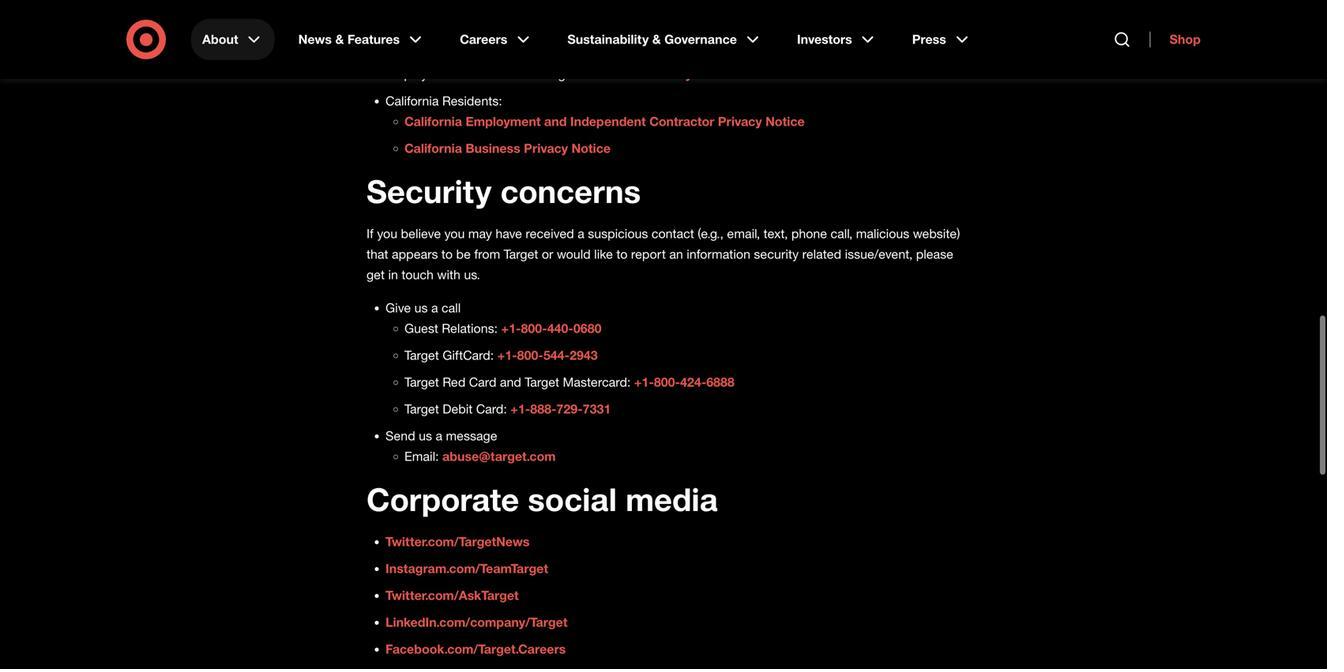 Task type: describe. For each thing, give the bounding box(es) containing it.
give us a call
[[386, 295, 461, 310]]

6888
[[707, 369, 735, 384]]

1 to from the left
[[442, 241, 453, 256]]

residents:
[[442, 88, 502, 103]]

our
[[459, 34, 477, 49]]

& for governance
[[652, 32, 661, 47]]

440-
[[547, 315, 574, 331]]

california for california residents:
[[386, 88, 439, 103]]

facebook.com/target.careers link
[[386, 636, 566, 651]]

us for send
[[419, 423, 432, 438]]

twitter.com/targetnews
[[386, 529, 530, 544]]

career
[[604, 61, 645, 76]]

target for target giftcard:
[[405, 342, 439, 357]]

have
[[496, 220, 522, 236]]

concerns
[[501, 166, 641, 205]]

target up 888-
[[525, 369, 559, 384]]

statement
[[696, 61, 758, 76]]

news & features link
[[287, 19, 436, 60]]

target debit card: +1-888-729-7331
[[405, 396, 611, 411]]

website)
[[913, 220, 960, 236]]

a for message
[[436, 423, 443, 438]]

888-
[[530, 396, 557, 411]]

california employment and independent contractor privacy notice link
[[405, 108, 805, 124]]

california for california business privacy notice
[[405, 135, 462, 150]]

give
[[386, 295, 411, 310]]

privacy down the sustainability & governance link on the top of the page
[[648, 61, 692, 76]]

twitter.com/targetnews link
[[386, 529, 530, 544]]

independent
[[570, 108, 646, 124]]

card
[[469, 369, 497, 384]]

729-
[[557, 396, 583, 411]]

privacy down statement
[[718, 108, 762, 124]]

would
[[557, 241, 591, 256]]

appears
[[392, 241, 438, 256]]

california business privacy notice
[[405, 135, 611, 150]]

abuse@target.com
[[442, 443, 556, 459]]

giftcard:
[[443, 342, 494, 357]]

careers
[[460, 32, 508, 47]]

if you believe you may have received a suspicious contact (e.g., email, text, phone call, malicious website) that appears to be from target or would like to report an information security related issue/event, please get in touch with us.
[[367, 220, 960, 277]]

press
[[912, 32, 947, 47]]

a inside if you believe you may have received a suspicious contact (e.g., email, text, phone call, malicious website) that appears to be from target or would like to report an information security related issue/event, please get in touch with us.
[[578, 220, 585, 236]]

send us a message email: abuse@target.com
[[386, 423, 556, 459]]

related
[[803, 241, 842, 256]]

from
[[474, 241, 500, 256]]

& for features
[[335, 32, 344, 47]]

sustainability & governance
[[568, 32, 737, 47]]

target red card and target mastercard: +1-800-424-6888
[[405, 369, 735, 384]]

suspicious
[[588, 220, 648, 236]]

news & features
[[298, 32, 400, 47]]

news
[[298, 32, 332, 47]]

retail privacy policy link
[[481, 34, 603, 49]]

business
[[466, 135, 520, 150]]

+1-888-729-7331 link
[[511, 396, 611, 411]]

media
[[626, 474, 718, 513]]

or
[[542, 241, 553, 256]]

2 vertical spatial 800-
[[654, 369, 680, 384]]

governance
[[665, 32, 737, 47]]

target giftcard: +1-800-544-2943
[[405, 342, 598, 357]]

abuse@target.com link
[[442, 443, 556, 459]]

instagram.com/teamtarget link
[[386, 555, 548, 571]]

investors
[[797, 32, 852, 47]]

+1-800-424-6888 link
[[634, 369, 735, 384]]

1 vertical spatial notice
[[572, 135, 611, 150]]

debit
[[443, 396, 473, 411]]

visit
[[433, 34, 455, 49]]

+1-800-544-2943 link
[[498, 342, 598, 357]]

california business privacy notice link
[[405, 135, 611, 150]]

contact
[[652, 220, 694, 236]]

features
[[348, 32, 400, 47]]

in
[[388, 261, 398, 277]]

424-
[[680, 369, 707, 384]]

relations:
[[442, 315, 498, 331]]

+1- up target giftcard: +1-800-544-2943
[[501, 315, 521, 331]]

1 you from the left
[[377, 220, 398, 236]]

email,
[[727, 220, 760, 236]]

800- for 544-
[[517, 342, 544, 357]]

corporate social media
[[367, 474, 718, 513]]

text,
[[764, 220, 788, 236]]

red
[[443, 369, 466, 384]]

linkedin.com/company/target
[[386, 609, 568, 625]]

guests:
[[386, 34, 429, 49]]

retail
[[481, 34, 515, 49]]

california for california employment and independent contractor privacy notice
[[405, 108, 462, 124]]



Task type: locate. For each thing, give the bounding box(es) containing it.
california down the california residents:
[[405, 108, 462, 124]]

a up "would"
[[578, 220, 585, 236]]

security
[[367, 166, 492, 205]]

to right like
[[617, 241, 628, 256]]

us inside send us a message email: abuse@target.com
[[419, 423, 432, 438]]

corporate
[[367, 474, 519, 513]]

target inside if you believe you may have received a suspicious contact (e.g., email, text, phone call, malicious website) that appears to be from target or would like to report an information security related issue/event, please get in touch with us.
[[504, 241, 538, 256]]

+1- right card:
[[511, 396, 530, 411]]

800- up +1-800-544-2943 link at the left
[[521, 315, 547, 331]]

800- for 440-
[[521, 315, 547, 331]]

sustainability
[[568, 32, 649, 47]]

california
[[386, 88, 439, 103], [405, 108, 462, 124], [405, 135, 462, 150]]

that
[[367, 241, 388, 256]]

press link
[[901, 19, 983, 60]]

career privacy statement link
[[604, 61, 758, 76]]

1 horizontal spatial you
[[445, 220, 465, 236]]

an
[[670, 241, 683, 256]]

twitter.com/asktarget
[[386, 582, 519, 598]]

and
[[544, 108, 567, 124], [500, 369, 521, 384]]

policy
[[567, 34, 603, 49]]

+1- down guest relations: +1-800-440-0680
[[498, 342, 517, 357]]

report
[[631, 241, 666, 256]]

email:
[[405, 443, 439, 459]]

0 horizontal spatial &
[[335, 32, 344, 47]]

2 to from the left
[[617, 241, 628, 256]]

0 horizontal spatial notice
[[572, 135, 611, 150]]

may
[[468, 220, 492, 236]]

like
[[594, 241, 613, 256]]

california employment and independent contractor privacy notice
[[405, 108, 805, 124]]

target for target debit card:
[[405, 396, 439, 411]]

2 vertical spatial a
[[436, 423, 443, 438]]

target left red
[[405, 369, 439, 384]]

& inside news & features link
[[335, 32, 344, 47]]

careers link
[[449, 19, 544, 60]]

2 & from the left
[[652, 32, 661, 47]]

issue/event,
[[845, 241, 913, 256]]

target
[[504, 241, 538, 256], [405, 342, 439, 357], [405, 369, 439, 384], [525, 369, 559, 384], [405, 396, 439, 411]]

facebook.com/target.careers
[[386, 636, 566, 651]]

us up guest
[[415, 295, 428, 310]]

7331
[[583, 396, 611, 411]]

about link
[[191, 19, 275, 60]]

sustainability & governance link
[[557, 19, 774, 60]]

& up career privacy statement link
[[652, 32, 661, 47]]

employment
[[466, 108, 541, 124]]

to left the be
[[442, 241, 453, 256]]

0 vertical spatial us
[[415, 295, 428, 310]]

guests: visit our retail privacy policy career privacy statement
[[386, 34, 758, 76]]

phone
[[792, 220, 827, 236]]

get
[[367, 261, 385, 277]]

guest relations: +1-800-440-0680
[[405, 315, 602, 331]]

1 vertical spatial and
[[500, 369, 521, 384]]

information
[[687, 241, 751, 256]]

+1-
[[501, 315, 521, 331], [498, 342, 517, 357], [634, 369, 654, 384], [511, 396, 530, 411]]

malicious
[[856, 220, 910, 236]]

1 vertical spatial us
[[419, 423, 432, 438]]

card:
[[476, 396, 507, 411]]

california residents:
[[386, 88, 502, 103]]

be
[[456, 241, 471, 256]]

0 vertical spatial notice
[[766, 108, 805, 124]]

shop
[[1170, 32, 1201, 47]]

544-
[[544, 342, 570, 357]]

1 horizontal spatial to
[[617, 241, 628, 256]]

with
[[437, 261, 461, 277]]

1 horizontal spatial notice
[[766, 108, 805, 124]]

message
[[446, 423, 497, 438]]

target down guest
[[405, 342, 439, 357]]

800- down the +1-800-440-0680 link
[[517, 342, 544, 357]]

0 horizontal spatial to
[[442, 241, 453, 256]]

a for call
[[431, 295, 438, 310]]

california up security
[[405, 135, 462, 150]]

0 vertical spatial and
[[544, 108, 567, 124]]

a left call
[[431, 295, 438, 310]]

touch
[[402, 261, 434, 277]]

a up email:
[[436, 423, 443, 438]]

believe
[[401, 220, 441, 236]]

target down have
[[504, 241, 538, 256]]

call
[[442, 295, 461, 310]]

and right employment
[[544, 108, 567, 124]]

security concerns
[[367, 166, 641, 205]]

and up target debit card: +1-888-729-7331
[[500, 369, 521, 384]]

shop link
[[1150, 32, 1201, 47]]

twitter.com/asktarget link
[[386, 582, 519, 598]]

1 vertical spatial a
[[431, 295, 438, 310]]

to
[[442, 241, 453, 256], [617, 241, 628, 256]]

2943
[[570, 342, 598, 357]]

us up email:
[[419, 423, 432, 438]]

2 you from the left
[[445, 220, 465, 236]]

(e.g.,
[[698, 220, 724, 236]]

about
[[202, 32, 238, 47]]

0 vertical spatial 800-
[[521, 315, 547, 331]]

& right news
[[335, 32, 344, 47]]

contractor
[[650, 108, 715, 124]]

us.
[[464, 261, 480, 277]]

send
[[386, 423, 415, 438]]

you up the be
[[445, 220, 465, 236]]

1 horizontal spatial &
[[652, 32, 661, 47]]

1 vertical spatial 800-
[[517, 342, 544, 357]]

0 horizontal spatial and
[[500, 369, 521, 384]]

privacy up concerns
[[524, 135, 568, 150]]

us for give
[[415, 295, 428, 310]]

1 horizontal spatial and
[[544, 108, 567, 124]]

target for target red card and target mastercard:
[[405, 369, 439, 384]]

+1- right mastercard:
[[634, 369, 654, 384]]

1 & from the left
[[335, 32, 344, 47]]

0 vertical spatial a
[[578, 220, 585, 236]]

privacy
[[519, 34, 563, 49], [648, 61, 692, 76], [718, 108, 762, 124], [524, 135, 568, 150]]

call,
[[831, 220, 853, 236]]

2 vertical spatial california
[[405, 135, 462, 150]]

privacy right retail
[[519, 34, 563, 49]]

you right if
[[377, 220, 398, 236]]

received
[[526, 220, 574, 236]]

you
[[377, 220, 398, 236], [445, 220, 465, 236]]

if
[[367, 220, 374, 236]]

&
[[335, 32, 344, 47], [652, 32, 661, 47]]

target up the "send"
[[405, 396, 439, 411]]

1 vertical spatial california
[[405, 108, 462, 124]]

social
[[528, 474, 617, 513]]

linkedin.com/company/target link
[[386, 609, 568, 625]]

instagram.com/teamtarget
[[386, 555, 548, 571]]

+1-800-440-0680 link
[[501, 315, 602, 331]]

800- left 6888
[[654, 369, 680, 384]]

0680
[[574, 315, 602, 331]]

0 horizontal spatial you
[[377, 220, 398, 236]]

0 vertical spatial california
[[386, 88, 439, 103]]

a inside send us a message email: abuse@target.com
[[436, 423, 443, 438]]

& inside the sustainability & governance link
[[652, 32, 661, 47]]

us
[[415, 295, 428, 310], [419, 423, 432, 438]]

california down guests:
[[386, 88, 439, 103]]

a
[[578, 220, 585, 236], [431, 295, 438, 310], [436, 423, 443, 438]]



Task type: vqa. For each thing, say whether or not it's contained in the screenshot.
message
yes



